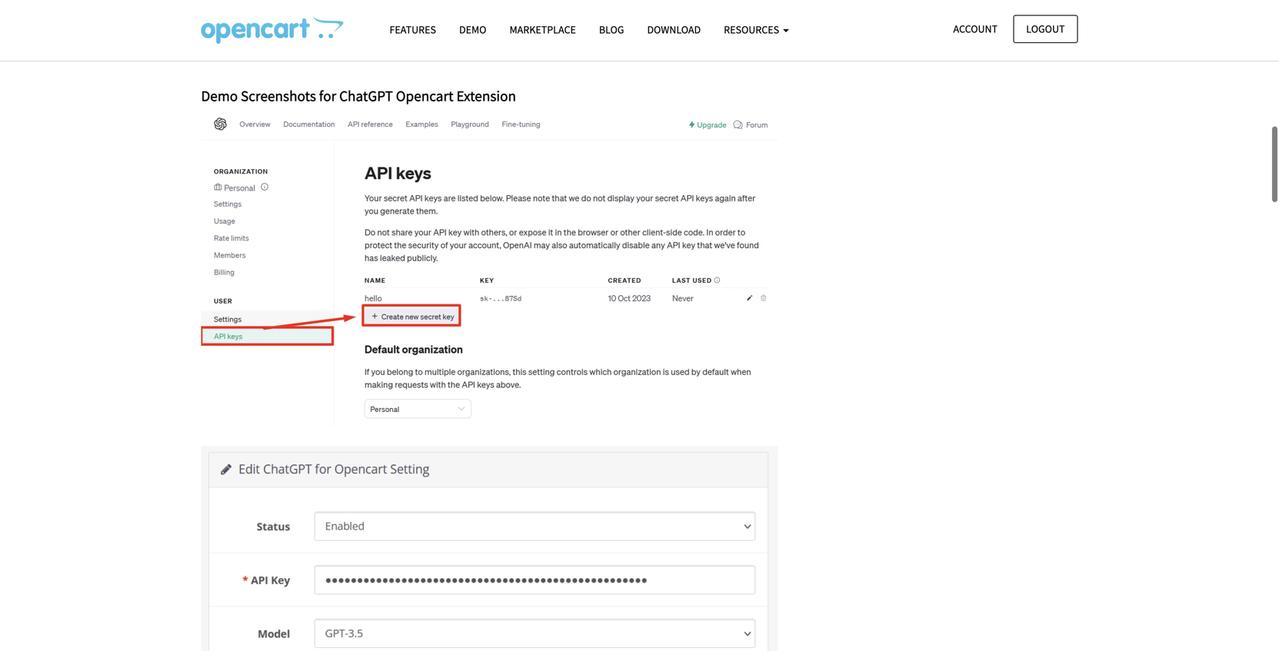 Task type: locate. For each thing, give the bounding box(es) containing it.
for
[[319, 87, 337, 105]]

demo left screenshots at the left top of the page
[[201, 87, 238, 105]]

0 vertical spatial demo
[[459, 23, 487, 37]]

provided
[[425, 6, 476, 23]]

time
[[240, 6, 268, 23]]

1 vertical spatial ✫
[[201, 27, 212, 43]]

demo right is
[[459, 23, 487, 37]]

demo for demo screenshots for chatgpt opencart extension
[[201, 87, 238, 105]]

account link
[[941, 15, 1011, 43]]

✫ left one on the left top
[[201, 7, 212, 23]]

support
[[310, 27, 350, 43]]

blog link
[[588, 16, 636, 43]]

download link
[[636, 16, 713, 43]]

free
[[271, 6, 296, 23]]

0 horizontal spatial demo
[[201, 87, 238, 105]]

demo for demo
[[459, 23, 487, 37]]

1 horizontal spatial demo
[[459, 23, 487, 37]]

demo
[[459, 23, 487, 37], [201, 87, 238, 105]]

demo inside 'link'
[[459, 23, 487, 37]]

download
[[648, 23, 701, 37]]

support
[[365, 6, 411, 23]]

✫ left quick
[[201, 27, 212, 43]]

opencart - chatgpt for opencart image
[[201, 16, 344, 44]]

one
[[214, 6, 237, 23]]

logout link
[[1014, 15, 1079, 43]]

reliable
[[268, 27, 307, 43]]

1 vertical spatial demo
[[201, 87, 238, 105]]

demo screenshots for chatgpt opencart extension
[[201, 87, 516, 105]]

0 vertical spatial ✫
[[201, 7, 212, 23]]

✫
[[201, 7, 212, 23], [201, 27, 212, 43]]

extension
[[457, 87, 516, 105]]



Task type: vqa. For each thing, say whether or not it's contained in the screenshot.
OpenCart Extensions image
no



Task type: describe. For each thing, give the bounding box(es) containing it.
and
[[246, 27, 266, 43]]

blog
[[599, 23, 625, 37]]

opencart
[[396, 87, 454, 105]]

resources
[[724, 23, 782, 37]]

2 ✫ from the top
[[201, 27, 212, 43]]

quick
[[214, 27, 244, 43]]

logout
[[1027, 22, 1066, 36]]

marketplace link
[[498, 16, 588, 43]]

screenshots
[[241, 87, 316, 105]]

1 ✫ from the top
[[201, 7, 212, 23]]

resources link
[[713, 16, 801, 43]]

marketplace
[[510, 23, 576, 37]]

installation
[[298, 6, 362, 23]]

features
[[390, 23, 436, 37]]

chatgpt
[[339, 87, 393, 105]]

account
[[954, 22, 998, 36]]

features link
[[378, 16, 448, 43]]

✫ one time free installation support is provided ✫ quick and reliable support
[[201, 6, 476, 43]]

demo link
[[448, 16, 498, 43]]

is
[[414, 6, 423, 23]]



